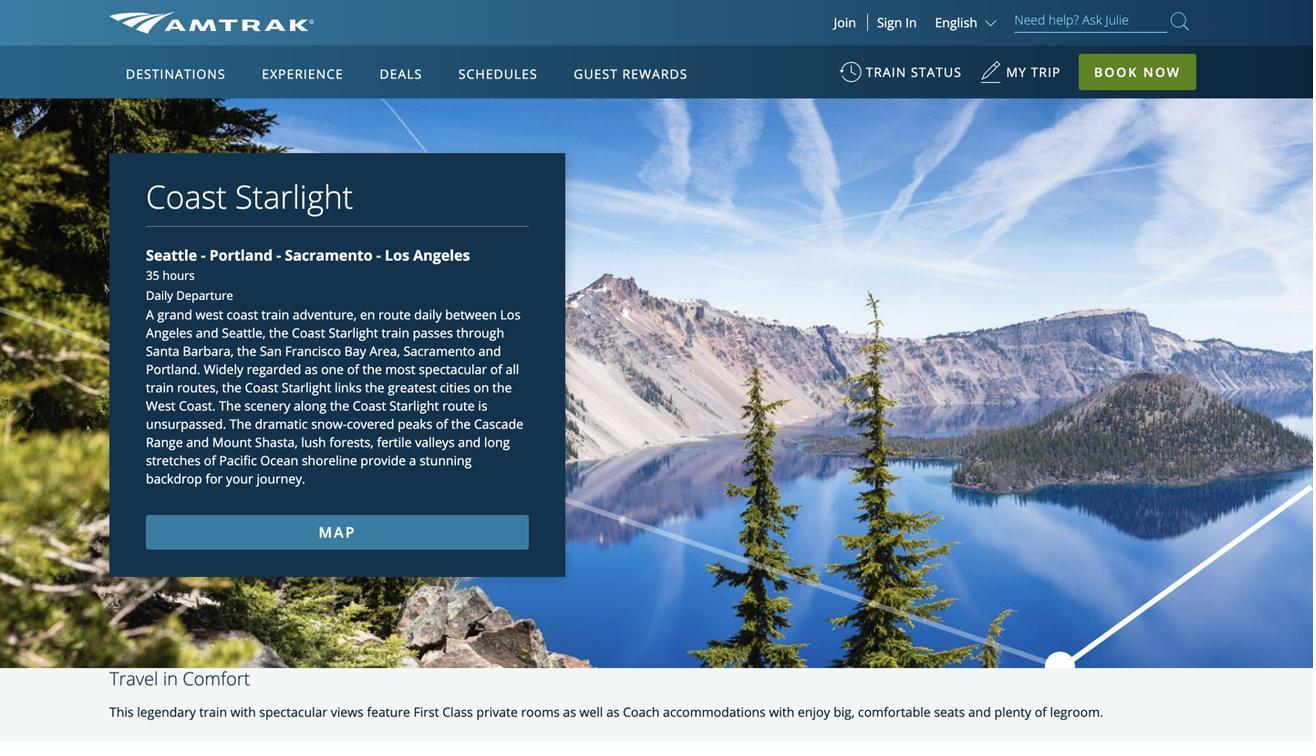 Task type: describe. For each thing, give the bounding box(es) containing it.
ocean
[[260, 452, 298, 469]]

destinations button
[[119, 48, 233, 99]]

starlight up along
[[282, 379, 331, 396]]

provide
[[360, 452, 406, 469]]

rooms
[[521, 704, 560, 721]]

0 vertical spatial the
[[219, 397, 241, 414]]

0 vertical spatial sacramento
[[285, 245, 373, 265]]

long
[[484, 434, 510, 451]]

class
[[442, 704, 473, 721]]

comfortable
[[858, 704, 931, 721]]

the down widely
[[222, 379, 242, 396]]

hours
[[163, 267, 195, 284]]

private
[[476, 704, 518, 721]]

starlight up portland
[[235, 175, 353, 218]]

sign in
[[877, 14, 917, 31]]

of left all on the left
[[490, 361, 502, 378]]

and up the 'barbara,' at left top
[[196, 324, 219, 341]]

legroom.
[[1050, 704, 1103, 721]]

train down comfort
[[199, 704, 227, 721]]

0 horizontal spatial los
[[385, 245, 409, 265]]

and down "unsurpassed."
[[186, 434, 209, 451]]

deals
[[380, 65, 422, 83]]

journey.
[[257, 470, 305, 487]]

peaks
[[398, 415, 433, 433]]

coast up scenery
[[245, 379, 278, 396]]

1 vertical spatial the
[[229, 415, 252, 433]]

english
[[935, 14, 977, 31]]

book now
[[1094, 63, 1181, 81]]

views
[[331, 704, 364, 721]]

coach
[[623, 704, 660, 721]]

book
[[1094, 63, 1138, 81]]

coast.
[[179, 397, 216, 414]]

guest rewards
[[574, 65, 688, 83]]

grand
[[157, 306, 192, 323]]

legendary
[[137, 704, 196, 721]]

1 horizontal spatial sacramento
[[403, 342, 475, 360]]

travel in comfort
[[109, 666, 250, 691]]

big,
[[833, 704, 855, 721]]

1 vertical spatial los
[[500, 306, 521, 323]]

west
[[146, 397, 175, 414]]

train right coast
[[261, 306, 289, 323]]

sign
[[877, 14, 902, 31]]

most
[[385, 361, 415, 378]]

the down seattle,
[[237, 342, 257, 360]]

cascade
[[474, 415, 523, 433]]

1 with from the left
[[230, 704, 256, 721]]

map button
[[146, 515, 529, 550]]

my trip button
[[980, 55, 1061, 99]]

of down the 'bay'
[[347, 361, 359, 378]]

Please enter your search item search field
[[1014, 9, 1167, 33]]

dramatic
[[255, 415, 308, 433]]

forests,
[[329, 434, 374, 451]]

1 vertical spatial angeles
[[146, 324, 192, 341]]

unsurpassed.
[[146, 415, 226, 433]]

coast up francisco
[[292, 324, 325, 341]]

join button
[[823, 14, 868, 31]]

range
[[146, 434, 183, 451]]

through
[[456, 324, 504, 341]]

sign in button
[[877, 14, 917, 31]]

accommodations
[[663, 704, 766, 721]]

coast
[[227, 306, 258, 323]]

0 vertical spatial angeles
[[413, 245, 470, 265]]

amtrak image
[[109, 12, 314, 34]]

adventure,
[[293, 306, 357, 323]]

this legendary train with spectacular views feature first class private rooms as well as coach accommodations with enjoy big, comfortable seats and plenty of legroom.
[[109, 704, 1103, 721]]

francisco
[[285, 342, 341, 360]]

the up valleys
[[451, 415, 471, 433]]

san
[[260, 342, 282, 360]]

starlight up peaks
[[389, 397, 439, 414]]

35
[[146, 267, 159, 284]]

widely
[[204, 361, 243, 378]]

1 horizontal spatial as
[[563, 704, 576, 721]]

valleys
[[415, 434, 455, 451]]

join
[[834, 14, 856, 31]]

book now button
[[1079, 54, 1196, 90]]

mount
[[212, 434, 252, 451]]

coast starlight
[[146, 175, 353, 218]]

coast up seattle
[[146, 175, 227, 218]]

in
[[163, 666, 178, 691]]

your
[[226, 470, 253, 487]]

stunning
[[420, 452, 472, 469]]

comfort
[[183, 666, 250, 691]]

deals button
[[372, 48, 430, 99]]

fertile
[[377, 434, 412, 451]]

santa
[[146, 342, 179, 360]]

a
[[146, 306, 154, 323]]

west
[[196, 306, 223, 323]]

all
[[506, 361, 519, 378]]

shoreline
[[302, 452, 357, 469]]

backdrop
[[146, 470, 202, 487]]

area,
[[369, 342, 400, 360]]



Task type: locate. For each thing, give the bounding box(es) containing it.
angeles up daily
[[413, 245, 470, 265]]

en
[[360, 306, 375, 323]]

guest
[[574, 65, 618, 83]]

seats
[[934, 704, 965, 721]]

spectacular up 'cities'
[[419, 361, 487, 378]]

0 horizontal spatial as
[[305, 361, 318, 378]]

and down through
[[478, 342, 501, 360]]

along
[[294, 397, 326, 414]]

with left enjoy
[[769, 704, 794, 721]]

as left well
[[563, 704, 576, 721]]

0 vertical spatial route
[[378, 306, 411, 323]]

experience
[[262, 65, 344, 83]]

rewards
[[622, 65, 688, 83]]

barbara,
[[183, 342, 234, 360]]

portland
[[209, 245, 273, 265]]

the right links
[[365, 379, 384, 396]]

for
[[205, 470, 223, 487]]

the up san
[[269, 324, 288, 341]]

and
[[196, 324, 219, 341], [478, 342, 501, 360], [186, 434, 209, 451], [458, 434, 481, 451], [968, 704, 991, 721]]

travel
[[109, 666, 158, 691]]

the up mount
[[229, 415, 252, 433]]

daily
[[414, 306, 442, 323]]

1 horizontal spatial los
[[500, 306, 521, 323]]

as inside seattle portland sacramento los angeles 35 hours daily departure a grand west coast train adventure, en route daily between los angeles and seattle, the coast starlight train passes through santa barbara, the san francisco bay area, sacramento and portland. widely regarded as one of the most spectacular of all train routes, the coast starlight links the greatest cities on the west coast. the scenery along the coast starlight route is unsurpassed. the dramatic snow-covered peaks of the cascade range and mount shasta, lush forests, fertile valleys and long stretches of pacific ocean shoreline provide a stunning backdrop for your journey.
[[305, 361, 318, 378]]

starlight up the 'bay'
[[329, 324, 378, 341]]

the right on
[[492, 379, 512, 396]]

enjoy
[[798, 704, 830, 721]]

the down area,
[[362, 361, 382, 378]]

portland.
[[146, 361, 200, 378]]

schedules link
[[451, 46, 545, 98]]

0 horizontal spatial spectacular
[[259, 704, 327, 721]]

schedules
[[459, 65, 538, 83]]

0 horizontal spatial with
[[230, 704, 256, 721]]

0 vertical spatial los
[[385, 245, 409, 265]]

with
[[230, 704, 256, 721], [769, 704, 794, 721]]

application
[[177, 152, 615, 407]]

coast up covered
[[353, 397, 386, 414]]

route down 'cities'
[[442, 397, 475, 414]]

angeles
[[413, 245, 470, 265], [146, 324, 192, 341]]

and left long
[[458, 434, 481, 451]]

now
[[1143, 63, 1181, 81]]

pacific
[[219, 452, 257, 469]]

the down links
[[330, 397, 349, 414]]

first
[[413, 704, 439, 721]]

lush
[[301, 434, 326, 451]]

2 with from the left
[[769, 704, 794, 721]]

train status
[[866, 63, 962, 81]]

status
[[911, 63, 962, 81]]

0 horizontal spatial sacramento
[[285, 245, 373, 265]]

feature
[[367, 704, 410, 721]]

bay
[[344, 342, 366, 360]]

train up west
[[146, 379, 174, 396]]

the
[[269, 324, 288, 341], [237, 342, 257, 360], [362, 361, 382, 378], [222, 379, 242, 396], [365, 379, 384, 396], [492, 379, 512, 396], [330, 397, 349, 414], [451, 415, 471, 433]]

between
[[445, 306, 497, 323]]

scenery
[[244, 397, 290, 414]]

search icon image
[[1171, 9, 1189, 34]]

and right the seats
[[968, 704, 991, 721]]

as right well
[[606, 704, 620, 721]]

as down francisco
[[305, 361, 318, 378]]

angeles down grand on the top of page
[[146, 324, 192, 341]]

seattle
[[146, 245, 197, 265]]

train up area,
[[381, 324, 409, 341]]

with down comfort
[[230, 704, 256, 721]]

sacramento up adventure,
[[285, 245, 373, 265]]

spectacular left views
[[259, 704, 327, 721]]

regions map image
[[177, 152, 615, 407]]

1 horizontal spatial angeles
[[413, 245, 470, 265]]

of right plenty at the right of page
[[1035, 704, 1047, 721]]

1 vertical spatial sacramento
[[403, 342, 475, 360]]

one
[[321, 361, 344, 378]]

1 vertical spatial route
[[442, 397, 475, 414]]

2 horizontal spatial as
[[606, 704, 620, 721]]

regarded
[[247, 361, 301, 378]]

sacramento
[[285, 245, 373, 265], [403, 342, 475, 360]]

in
[[905, 14, 917, 31]]

trip
[[1031, 63, 1061, 81]]

los
[[385, 245, 409, 265], [500, 306, 521, 323]]

destinations
[[126, 65, 226, 83]]

0 horizontal spatial angeles
[[146, 324, 192, 341]]

stretches
[[146, 452, 201, 469]]

my trip
[[1006, 63, 1061, 81]]

of up valleys
[[436, 415, 448, 433]]

my
[[1006, 63, 1027, 81]]

train
[[261, 306, 289, 323], [381, 324, 409, 341], [146, 379, 174, 396], [199, 704, 227, 721]]

passes
[[413, 324, 453, 341]]

sacramento down passes
[[403, 342, 475, 360]]

seattle portland sacramento los angeles 35 hours daily departure a grand west coast train adventure, en route daily between los angeles and seattle, the coast starlight train passes through santa barbara, the san francisco bay area, sacramento and portland. widely regarded as one of the most spectacular of all train routes, the coast starlight links the greatest cities on the west coast. the scenery along the coast starlight route is unsurpassed. the dramatic snow-covered peaks of the cascade range and mount shasta, lush forests, fertile valleys and long stretches of pacific ocean shoreline provide a stunning backdrop for your journey.
[[146, 245, 523, 487]]

1 horizontal spatial with
[[769, 704, 794, 721]]

route right en
[[378, 306, 411, 323]]

banner containing join
[[0, 0, 1313, 421]]

the right the coast.
[[219, 397, 241, 414]]

covered
[[347, 415, 394, 433]]

banner
[[0, 0, 1313, 421]]

of up for
[[204, 452, 216, 469]]

snow-
[[311, 415, 347, 433]]

english button
[[935, 14, 1001, 31]]

a
[[409, 452, 416, 469]]

seattle,
[[222, 324, 266, 341]]

is
[[478, 397, 487, 414]]

0 horizontal spatial route
[[378, 306, 411, 323]]

shasta,
[[255, 434, 298, 451]]

1 horizontal spatial spectacular
[[419, 361, 487, 378]]

0 vertical spatial spectacular
[[419, 361, 487, 378]]

routes,
[[177, 379, 219, 396]]

coast
[[146, 175, 227, 218], [292, 324, 325, 341], [245, 379, 278, 396], [353, 397, 386, 414]]

1 horizontal spatial route
[[442, 397, 475, 414]]

departure
[[176, 287, 233, 304]]

daily
[[146, 287, 173, 304]]

spectacular
[[419, 361, 487, 378], [259, 704, 327, 721]]

well
[[579, 704, 603, 721]]

on
[[473, 379, 489, 396]]

links
[[335, 379, 362, 396]]

spectacular inside seattle portland sacramento los angeles 35 hours daily departure a grand west coast train adventure, en route daily between los angeles and seattle, the coast starlight train passes through santa barbara, the san francisco bay area, sacramento and portland. widely regarded as one of the most spectacular of all train routes, the coast starlight links the greatest cities on the west coast. the scenery along the coast starlight route is unsurpassed. the dramatic snow-covered peaks of the cascade range and mount shasta, lush forests, fertile valleys and long stretches of pacific ocean shoreline provide a stunning backdrop for your journey.
[[419, 361, 487, 378]]

1 vertical spatial spectacular
[[259, 704, 327, 721]]

plenty
[[994, 704, 1031, 721]]



Task type: vqa. For each thing, say whether or not it's contained in the screenshot.
THE ROUTE to the right
yes



